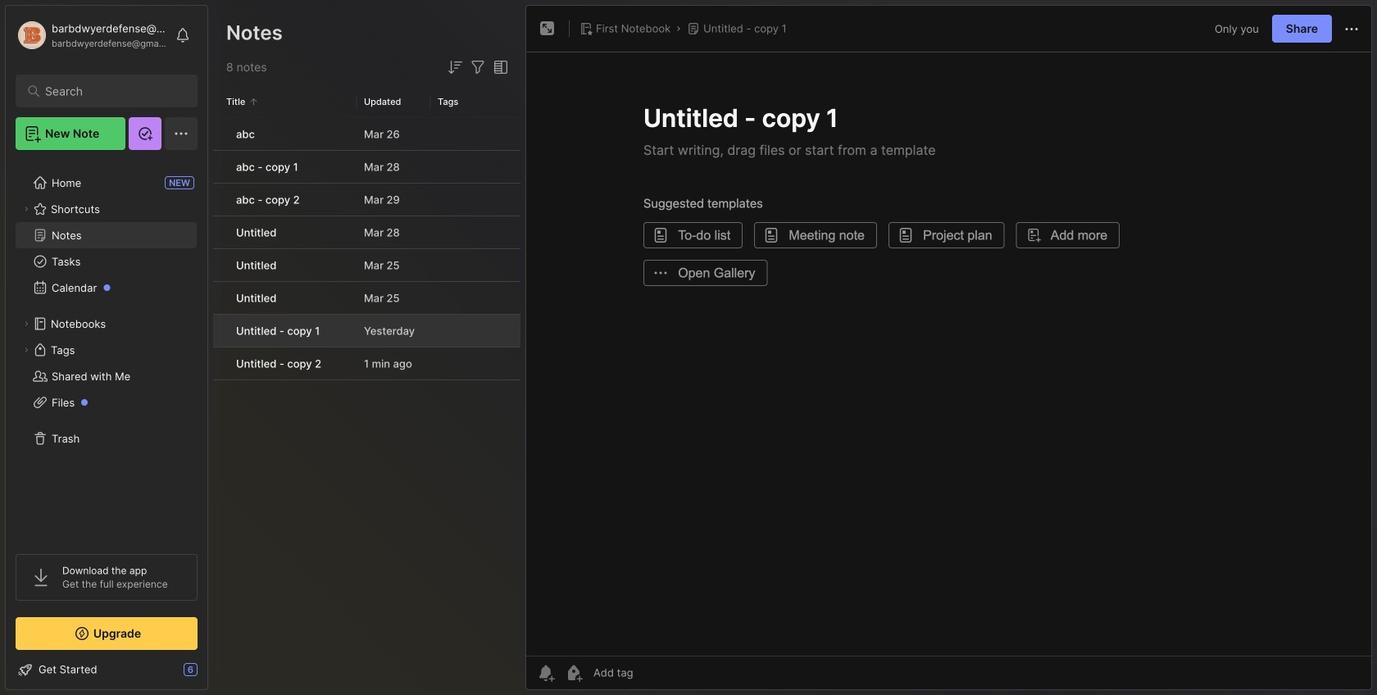 Task type: locate. For each thing, give the bounding box(es) containing it.
3 cell from the top
[[213, 184, 226, 216]]

Add tag field
[[592, 666, 715, 680]]

5 cell from the top
[[213, 249, 226, 281]]

row group
[[213, 118, 521, 381]]

add filters image
[[468, 57, 488, 77]]

View options field
[[488, 57, 511, 77]]

click to collapse image
[[207, 665, 219, 685]]

note window element
[[525, 5, 1372, 694]]

Account field
[[16, 19, 167, 52]]

6 cell from the top
[[213, 282, 226, 314]]

None search field
[[45, 81, 176, 101]]

tree
[[6, 160, 207, 539]]

cell
[[213, 118, 226, 150], [213, 151, 226, 183], [213, 184, 226, 216], [213, 216, 226, 248], [213, 249, 226, 281], [213, 282, 226, 314], [213, 315, 226, 347], [213, 348, 226, 380]]

add a reminder image
[[536, 663, 556, 683]]

More actions field
[[1342, 18, 1362, 39]]

expand notebooks image
[[21, 319, 31, 329]]



Task type: vqa. For each thing, say whether or not it's contained in the screenshot.
5th Cell
yes



Task type: describe. For each thing, give the bounding box(es) containing it.
4 cell from the top
[[213, 216, 226, 248]]

expand note image
[[538, 19, 557, 39]]

more actions image
[[1342, 19, 1362, 39]]

add tag image
[[564, 663, 584, 683]]

expand tags image
[[21, 345, 31, 355]]

tree inside main element
[[6, 160, 207, 539]]

Note Editor text field
[[526, 52, 1371, 656]]

1 cell from the top
[[213, 118, 226, 150]]

Sort options field
[[445, 57, 465, 77]]

2 cell from the top
[[213, 151, 226, 183]]

Help and Learning task checklist field
[[6, 657, 207, 683]]

8 cell from the top
[[213, 348, 226, 380]]

Search text field
[[45, 84, 176, 99]]

none search field inside main element
[[45, 81, 176, 101]]

main element
[[0, 0, 213, 695]]

7 cell from the top
[[213, 315, 226, 347]]

Add filters field
[[468, 57, 488, 77]]



